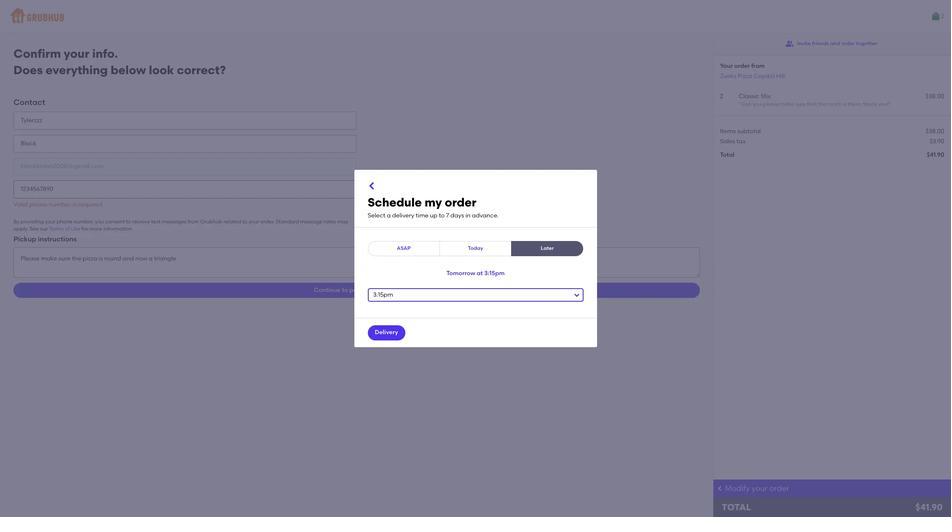 Task type: locate. For each thing, give the bounding box(es) containing it.
1 vertical spatial phone
[[57, 219, 72, 225]]

from up zeeks pizza capitol hill link
[[752, 62, 765, 70]]

may
[[337, 219, 348, 225]]

people icon image
[[786, 40, 794, 48]]

is left there,
[[843, 101, 847, 107]]

1 horizontal spatial 2
[[941, 13, 945, 20]]

from left grubhub on the top left of page
[[188, 219, 199, 225]]

is
[[843, 101, 847, 107], [73, 201, 77, 208]]

from
[[752, 62, 765, 70], [188, 219, 199, 225]]

continue to payment method
[[314, 287, 399, 294]]

0 vertical spatial 2
[[941, 13, 945, 20]]

you
[[753, 101, 762, 107], [95, 219, 104, 225]]

valid
[[13, 201, 28, 208]]

0 horizontal spatial is
[[73, 201, 77, 208]]

advance.
[[472, 212, 499, 219]]

"
[[739, 101, 741, 107], [889, 101, 891, 107]]

$41.90
[[927, 151, 945, 159], [916, 502, 943, 513]]

0 vertical spatial is
[[843, 101, 847, 107]]

select
[[368, 212, 386, 219]]

your inside confirm your info. does everything below look correct?
[[64, 46, 89, 61]]

1 horizontal spatial "
[[889, 101, 891, 107]]

2 " from the left
[[889, 101, 891, 107]]

" down the classic at the right
[[739, 101, 741, 107]]

you inside "by providing your phone number, you consent to receive text messages from grubhub related to your order. standard message rates may apply. see our"
[[95, 219, 104, 225]]

rates
[[324, 219, 336, 225]]

sure
[[796, 101, 806, 107]]

order inside your order from zeeks pizza capitol hill
[[735, 62, 750, 70]]

phone
[[29, 201, 47, 208], [57, 219, 72, 225]]

1 horizontal spatial from
[[752, 62, 765, 70]]

contact
[[13, 98, 45, 107]]

" right thank
[[889, 101, 891, 107]]

1 vertical spatial you
[[95, 219, 104, 225]]

standard
[[276, 219, 299, 225]]

receive
[[132, 219, 150, 225]]

2
[[941, 13, 945, 20], [720, 93, 724, 100]]

0 vertical spatial from
[[752, 62, 765, 70]]

$38.00 inside the $38.00 " can you please make sure that the ranch is there, thank you! "
[[926, 93, 945, 100]]

look
[[149, 63, 174, 77]]

delivery button
[[368, 325, 405, 340]]

pickup instructions
[[13, 235, 77, 243]]

0 horizontal spatial from
[[188, 219, 199, 225]]

order up pizza
[[735, 62, 750, 70]]

order up the days
[[445, 195, 477, 210]]

svg image
[[367, 181, 377, 191]]

items subtotal
[[720, 128, 761, 135]]

1 vertical spatial total
[[722, 502, 752, 513]]

1 vertical spatial $38.00
[[926, 128, 945, 135]]

and
[[831, 41, 840, 46]]

info.
[[92, 46, 118, 61]]

providing
[[21, 219, 44, 225]]

2 button
[[931, 9, 945, 24]]

phone right valid
[[29, 201, 47, 208]]

0 horizontal spatial phone
[[29, 201, 47, 208]]

to inside schedule my order select a delivery time up to 7 days in advance.
[[439, 212, 445, 219]]

asap
[[397, 245, 411, 251]]

Phone telephone field
[[13, 181, 357, 198]]

$38.00 for $38.00
[[926, 128, 945, 135]]

to left 7
[[439, 212, 445, 219]]

schedule
[[368, 195, 422, 210]]

0 horizontal spatial you
[[95, 219, 104, 225]]

at
[[477, 270, 483, 277]]

thank
[[864, 101, 878, 107]]

number,
[[74, 219, 94, 225]]

terms
[[49, 226, 64, 232]]

continue
[[314, 287, 341, 294]]

terms of use for more information.
[[49, 226, 133, 232]]

related
[[224, 219, 241, 225]]

total down sales
[[720, 151, 735, 159]]

0 horizontal spatial "
[[739, 101, 741, 107]]

phone up 'terms of use' link
[[57, 219, 72, 225]]

1 horizontal spatial phone
[[57, 219, 72, 225]]

phone inside "by providing your phone number, you consent to receive text messages from grubhub related to your order. standard message rates may apply. see our"
[[57, 219, 72, 225]]

order right the and
[[842, 41, 855, 46]]

ranch
[[828, 101, 842, 107]]

you down classic stix
[[753, 101, 762, 107]]

0 vertical spatial you
[[753, 101, 762, 107]]

you up more
[[95, 219, 104, 225]]

is inside the $38.00 " can you please make sure that the ranch is there, thank you! "
[[843, 101, 847, 107]]

0 vertical spatial phone
[[29, 201, 47, 208]]

zeeks pizza capitol hill link
[[720, 72, 785, 80]]

make
[[781, 101, 794, 107]]

continue to payment method button
[[13, 283, 700, 298]]

my
[[425, 195, 442, 210]]

total down modify
[[722, 502, 752, 513]]

order.
[[261, 219, 275, 225]]

valid phone number is required alert
[[13, 201, 102, 208]]

0 vertical spatial $38.00
[[926, 93, 945, 100]]

everything
[[46, 63, 108, 77]]

payment
[[350, 287, 376, 294]]

your up everything
[[64, 46, 89, 61]]

0 horizontal spatial 2
[[720, 93, 724, 100]]

later button
[[511, 241, 584, 256]]

to
[[439, 212, 445, 219], [126, 219, 131, 225], [242, 219, 247, 225], [342, 287, 348, 294]]

together
[[856, 41, 878, 46]]

1 horizontal spatial is
[[843, 101, 847, 107]]

0 vertical spatial total
[[720, 151, 735, 159]]

you!
[[879, 101, 889, 107]]

consent
[[105, 219, 125, 225]]

1 vertical spatial 2
[[720, 93, 724, 100]]

1 vertical spatial from
[[188, 219, 199, 225]]

your left order.
[[249, 219, 259, 225]]

1 $38.00 from the top
[[926, 93, 945, 100]]

terms of use link
[[49, 226, 80, 232]]

later
[[541, 245, 554, 251]]

invite friends and order together
[[797, 41, 878, 46]]

schedule my order select a delivery time up to 7 days in advance.
[[368, 195, 499, 219]]

order
[[842, 41, 855, 46], [735, 62, 750, 70], [445, 195, 477, 210], [770, 484, 790, 493]]

days
[[451, 212, 464, 219]]

is right number
[[73, 201, 77, 208]]

you inside the $38.00 " can you please make sure that the ranch is there, thank you! "
[[753, 101, 762, 107]]

1 horizontal spatial you
[[753, 101, 762, 107]]

delivery
[[392, 212, 414, 219]]

items
[[720, 128, 736, 135]]

2 $38.00 from the top
[[926, 128, 945, 135]]

to left payment
[[342, 287, 348, 294]]



Task type: vqa. For each thing, say whether or not it's contained in the screenshot.
asap Button on the left top
yes



Task type: describe. For each thing, give the bounding box(es) containing it.
friends
[[812, 41, 829, 46]]

that
[[807, 101, 817, 107]]

invite friends and order together button
[[786, 36, 878, 51]]

zeeks
[[720, 72, 737, 80]]

sales
[[720, 138, 735, 145]]

your up terms
[[45, 219, 56, 225]]

apply.
[[13, 226, 28, 232]]

in
[[466, 212, 471, 219]]

by
[[13, 219, 19, 225]]

asap button
[[368, 241, 440, 256]]

grubhub
[[200, 219, 222, 225]]

sales tax
[[720, 138, 746, 145]]

our
[[40, 226, 48, 232]]

tomorrow
[[447, 270, 475, 277]]

tax
[[737, 138, 746, 145]]

0 vertical spatial $41.90
[[927, 151, 945, 159]]

up
[[430, 212, 438, 219]]

order inside 'button'
[[842, 41, 855, 46]]

use
[[71, 226, 80, 232]]

your order from zeeks pizza capitol hill
[[720, 62, 785, 80]]

from inside "by providing your phone number, you consent to receive text messages from grubhub related to your order. standard message rates may apply. see our"
[[188, 219, 199, 225]]

stix
[[761, 93, 771, 100]]

today button
[[440, 241, 512, 256]]

modify
[[725, 484, 750, 493]]

to up information.
[[126, 219, 131, 225]]

delivery
[[375, 329, 398, 336]]

capitol
[[754, 72, 775, 80]]

the
[[818, 101, 827, 107]]

messages
[[162, 219, 186, 225]]

order right modify
[[770, 484, 790, 493]]

valid phone number is required
[[13, 201, 102, 208]]

more
[[89, 226, 102, 232]]

below
[[111, 63, 146, 77]]

confirm your info. does everything below look correct?
[[13, 46, 226, 77]]

First name text field
[[13, 112, 357, 130]]

tomorrow at 3:15pm button
[[447, 266, 505, 281]]

modify your order
[[725, 484, 790, 493]]

by providing your phone number, you consent to receive text messages from grubhub related to your order. standard message rates may apply. see our
[[13, 219, 348, 232]]

correct?
[[177, 63, 226, 77]]

for
[[81, 226, 88, 232]]

7
[[446, 212, 449, 219]]

from inside your order from zeeks pizza capitol hill
[[752, 62, 765, 70]]

classic
[[739, 93, 760, 100]]

does
[[13, 63, 43, 77]]

confirm
[[13, 46, 61, 61]]

classic stix
[[739, 93, 771, 100]]

$38.00 " can you please make sure that the ranch is there, thank you! "
[[739, 93, 945, 107]]

to right related
[[242, 219, 247, 225]]

subtotal
[[738, 128, 761, 135]]

instructions
[[38, 235, 77, 243]]

order inside schedule my order select a delivery time up to 7 days in advance.
[[445, 195, 477, 210]]

of
[[65, 226, 70, 232]]

time
[[416, 212, 429, 219]]

3:15pm
[[485, 270, 505, 277]]

1 vertical spatial is
[[73, 201, 77, 208]]

can
[[741, 101, 752, 107]]

$3.90
[[930, 138, 945, 145]]

a
[[387, 212, 391, 219]]

Pickup instructions text field
[[13, 248, 700, 278]]

information.
[[103, 226, 133, 232]]

to inside button
[[342, 287, 348, 294]]

2 inside button
[[941, 13, 945, 20]]

text
[[151, 219, 161, 225]]

1 " from the left
[[739, 101, 741, 107]]

message
[[300, 219, 323, 225]]

method
[[377, 287, 399, 294]]

today
[[468, 245, 483, 251]]

tomorrow at 3:15pm
[[447, 270, 505, 277]]

number
[[49, 201, 71, 208]]

$38.00 for $38.00 " can you please make sure that the ranch is there, thank you! "
[[926, 93, 945, 100]]

your
[[720, 62, 733, 70]]

please
[[763, 101, 779, 107]]

your right modify
[[752, 484, 768, 493]]

hill
[[777, 72, 785, 80]]

see
[[29, 226, 39, 232]]

pizza
[[738, 72, 753, 80]]

main navigation navigation
[[0, 0, 951, 33]]

Last name text field
[[13, 135, 357, 153]]

1 vertical spatial $41.90
[[916, 502, 943, 513]]

invite
[[797, 41, 811, 46]]

required
[[78, 201, 102, 208]]

there,
[[848, 101, 862, 107]]



